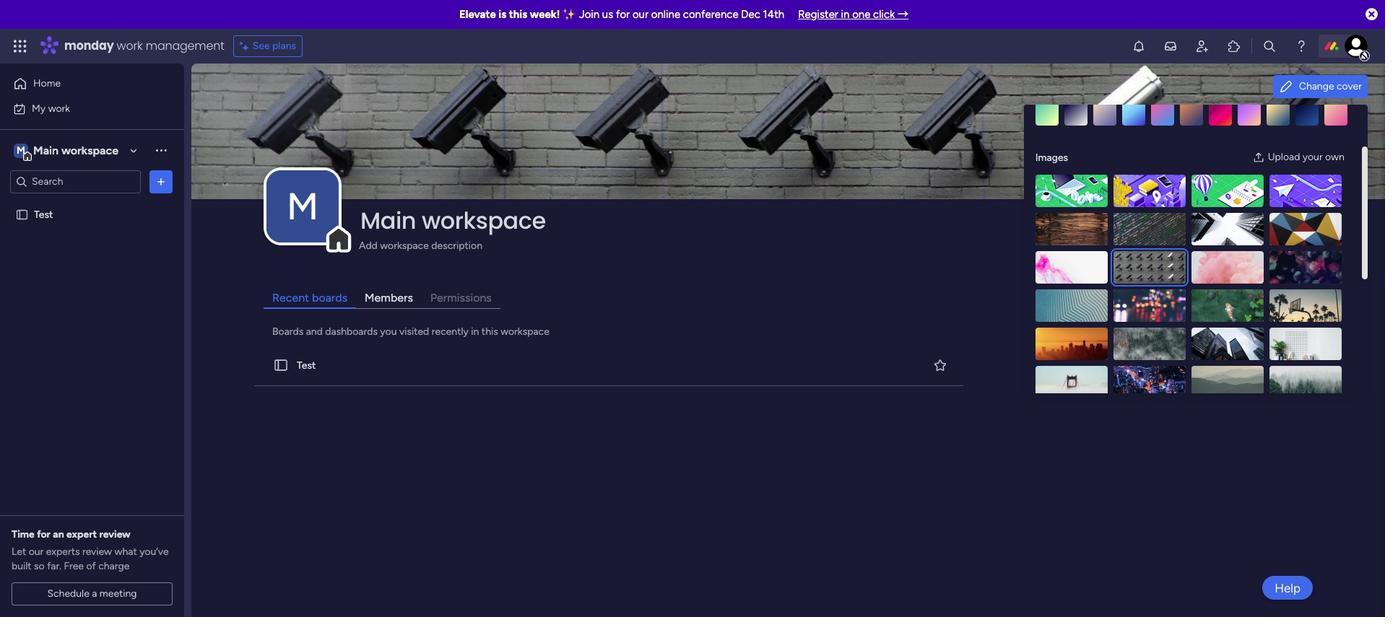 Task type: locate. For each thing, give the bounding box(es) containing it.
invite members image
[[1196, 39, 1210, 53]]

search everything image
[[1263, 39, 1278, 53]]

Main workspace field
[[357, 205, 1327, 237]]

0 horizontal spatial this
[[482, 326, 498, 338]]

1 horizontal spatial this
[[509, 8, 528, 21]]

1 vertical spatial test
[[297, 360, 316, 372]]

0 vertical spatial review
[[99, 529, 131, 541]]

0 vertical spatial work
[[117, 38, 143, 54]]

main workspace
[[33, 143, 119, 157], [361, 205, 546, 237]]

notifications image
[[1132, 39, 1147, 53]]

review up what
[[99, 529, 131, 541]]

monday
[[64, 38, 114, 54]]

1 vertical spatial our
[[29, 546, 44, 559]]

so
[[34, 561, 45, 573]]

for inside time for an expert review let our experts review what you've built so far. free of charge
[[37, 529, 51, 541]]

0 horizontal spatial main
[[33, 143, 59, 157]]

apps image
[[1228, 39, 1242, 53]]

members
[[365, 291, 413, 305]]

main up 'add' on the top
[[361, 205, 416, 237]]

schedule a meeting
[[47, 588, 137, 600]]

1 horizontal spatial m
[[287, 184, 319, 229]]

1 vertical spatial main
[[361, 205, 416, 237]]

for left an on the left bottom of the page
[[37, 529, 51, 541]]

0 horizontal spatial test
[[34, 208, 53, 221]]

see
[[253, 40, 270, 52]]

0 horizontal spatial m
[[17, 144, 25, 156]]

1 vertical spatial main workspace
[[361, 205, 546, 237]]

1 horizontal spatial in
[[842, 8, 850, 21]]

review
[[99, 529, 131, 541], [82, 546, 112, 559]]

1 vertical spatial m
[[287, 184, 319, 229]]

m for workspace image
[[287, 184, 319, 229]]

work inside button
[[48, 102, 70, 115]]

1 vertical spatial review
[[82, 546, 112, 559]]

1 vertical spatial for
[[37, 529, 51, 541]]

cover
[[1337, 80, 1363, 92]]

options image
[[154, 175, 168, 189]]

test right public board icon
[[34, 208, 53, 221]]

what
[[115, 546, 137, 559]]

an
[[53, 529, 64, 541]]

elevate is this week! ✨ join us for our online conference dec 14th
[[459, 8, 785, 21]]

1 horizontal spatial main
[[361, 205, 416, 237]]

0 horizontal spatial in
[[471, 326, 479, 338]]

description
[[432, 240, 483, 252]]

see plans
[[253, 40, 296, 52]]

m button
[[267, 171, 339, 243]]

schedule
[[47, 588, 89, 600]]

✨
[[563, 8, 577, 21]]

register in one click →
[[799, 8, 909, 21]]

for
[[616, 8, 630, 21], [37, 529, 51, 541]]

0 vertical spatial test
[[34, 208, 53, 221]]

0 vertical spatial main workspace
[[33, 143, 119, 157]]

in right recently
[[471, 326, 479, 338]]

1 horizontal spatial work
[[117, 38, 143, 54]]

monday work management
[[64, 38, 225, 54]]

upload your own
[[1269, 151, 1345, 163]]

for right us
[[616, 8, 630, 21]]

a
[[92, 588, 97, 600]]

1 horizontal spatial main workspace
[[361, 205, 546, 237]]

images
[[1036, 151, 1069, 164]]

0 vertical spatial m
[[17, 144, 25, 156]]

1 horizontal spatial for
[[616, 8, 630, 21]]

this
[[509, 8, 528, 21], [482, 326, 498, 338]]

your
[[1303, 151, 1324, 163]]

this right recently
[[482, 326, 498, 338]]

work right monday
[[117, 38, 143, 54]]

this right is
[[509, 8, 528, 21]]

boards and dashboards you visited recently in this workspace
[[272, 326, 550, 338]]

see plans button
[[233, 35, 303, 57]]

workspace selection element
[[14, 142, 121, 161]]

my work
[[32, 102, 70, 115]]

elevate
[[459, 8, 496, 21]]

visited
[[400, 326, 429, 338]]

main workspace up search in workspace field
[[33, 143, 119, 157]]

test inside list box
[[34, 208, 53, 221]]

main inside workspace selection element
[[33, 143, 59, 157]]

review up of
[[82, 546, 112, 559]]

my
[[32, 102, 46, 115]]

boards
[[312, 291, 348, 305]]

work for monday
[[117, 38, 143, 54]]

test right public board image
[[297, 360, 316, 372]]

select product image
[[13, 39, 27, 53]]

our
[[633, 8, 649, 21], [29, 546, 44, 559]]

test
[[34, 208, 53, 221], [297, 360, 316, 372]]

option
[[0, 202, 184, 204]]

of
[[86, 561, 96, 573]]

time
[[12, 529, 35, 541]]

built
[[12, 561, 32, 573]]

14th
[[763, 8, 785, 21]]

our left the online
[[633, 8, 649, 21]]

0 horizontal spatial work
[[48, 102, 70, 115]]

0 vertical spatial main
[[33, 143, 59, 157]]

in left the one
[[842, 8, 850, 21]]

m inside workspace image
[[287, 184, 319, 229]]

m
[[17, 144, 25, 156], [287, 184, 319, 229]]

photo icon image
[[1253, 152, 1265, 163]]

work
[[117, 38, 143, 54], [48, 102, 70, 115]]

work right the my
[[48, 102, 70, 115]]

main right workspace icon on the top of page
[[33, 143, 59, 157]]

recent boards
[[272, 291, 348, 305]]

join
[[579, 8, 600, 21]]

Search in workspace field
[[30, 173, 121, 190]]

0 vertical spatial our
[[633, 8, 649, 21]]

m for workspace icon on the top of page
[[17, 144, 25, 156]]

0 horizontal spatial main workspace
[[33, 143, 119, 157]]

main workspace up "description"
[[361, 205, 546, 237]]

upload
[[1269, 151, 1301, 163]]

workspace image
[[14, 143, 28, 159]]

main
[[33, 143, 59, 157], [361, 205, 416, 237]]

1 horizontal spatial test
[[297, 360, 316, 372]]

1 vertical spatial work
[[48, 102, 70, 115]]

workspace
[[61, 143, 119, 157], [422, 205, 546, 237], [380, 240, 429, 252], [501, 326, 550, 338]]

test for public board image
[[297, 360, 316, 372]]

m inside workspace icon
[[17, 144, 25, 156]]

permissions
[[431, 291, 492, 305]]

our up so
[[29, 546, 44, 559]]

0 horizontal spatial our
[[29, 546, 44, 559]]

1 vertical spatial this
[[482, 326, 498, 338]]

1 vertical spatial in
[[471, 326, 479, 338]]

in
[[842, 8, 850, 21], [471, 326, 479, 338]]

0 horizontal spatial for
[[37, 529, 51, 541]]



Task type: vqa. For each thing, say whether or not it's contained in the screenshot.
'Colors' at right top
no



Task type: describe. For each thing, give the bounding box(es) containing it.
help
[[1275, 581, 1301, 596]]

one
[[853, 8, 871, 21]]

conference
[[683, 8, 739, 21]]

public board image
[[273, 358, 289, 374]]

public board image
[[15, 208, 29, 221]]

home button
[[9, 72, 155, 95]]

test list box
[[0, 199, 184, 422]]

experts
[[46, 546, 80, 559]]

dec
[[742, 8, 761, 21]]

change cover button
[[1274, 75, 1369, 98]]

0 vertical spatial this
[[509, 8, 528, 21]]

you
[[380, 326, 397, 338]]

work for my
[[48, 102, 70, 115]]

own
[[1326, 151, 1345, 163]]

plans
[[272, 40, 296, 52]]

management
[[146, 38, 225, 54]]

main workspace inside workspace selection element
[[33, 143, 119, 157]]

test link
[[251, 345, 967, 387]]

workspace options image
[[154, 143, 168, 158]]

→
[[898, 8, 909, 21]]

schedule a meeting button
[[12, 583, 173, 606]]

my work button
[[9, 97, 155, 120]]

let
[[12, 546, 26, 559]]

upload your own button
[[1248, 146, 1351, 169]]

help button
[[1263, 577, 1314, 600]]

add
[[359, 240, 378, 252]]

click
[[874, 8, 896, 21]]

recent
[[272, 291, 309, 305]]

online
[[652, 8, 681, 21]]

workspace image
[[267, 171, 339, 243]]

brad klo image
[[1345, 35, 1369, 58]]

time for an expert review let our experts review what you've built so far. free of charge
[[12, 529, 169, 573]]

add workspace description
[[359, 240, 483, 252]]

is
[[499, 8, 507, 21]]

free
[[64, 561, 84, 573]]

test for public board icon
[[34, 208, 53, 221]]

workspace inside workspace selection element
[[61, 143, 119, 157]]

you've
[[140, 546, 169, 559]]

register in one click → link
[[799, 8, 909, 21]]

recently
[[432, 326, 469, 338]]

1 horizontal spatial our
[[633, 8, 649, 21]]

change
[[1300, 80, 1335, 92]]

meeting
[[100, 588, 137, 600]]

far.
[[47, 561, 61, 573]]

week!
[[530, 8, 560, 21]]

add to favorites image
[[933, 358, 948, 373]]

0 vertical spatial for
[[616, 8, 630, 21]]

change cover
[[1300, 80, 1363, 92]]

our inside time for an expert review let our experts review what you've built so far. free of charge
[[29, 546, 44, 559]]

dashboards
[[325, 326, 378, 338]]

register
[[799, 8, 839, 21]]

help image
[[1295, 39, 1309, 53]]

0 vertical spatial in
[[842, 8, 850, 21]]

charge
[[98, 561, 130, 573]]

and
[[306, 326, 323, 338]]

us
[[603, 8, 614, 21]]

boards
[[272, 326, 304, 338]]

home
[[33, 77, 61, 90]]

expert
[[66, 529, 97, 541]]

inbox image
[[1164, 39, 1179, 53]]



